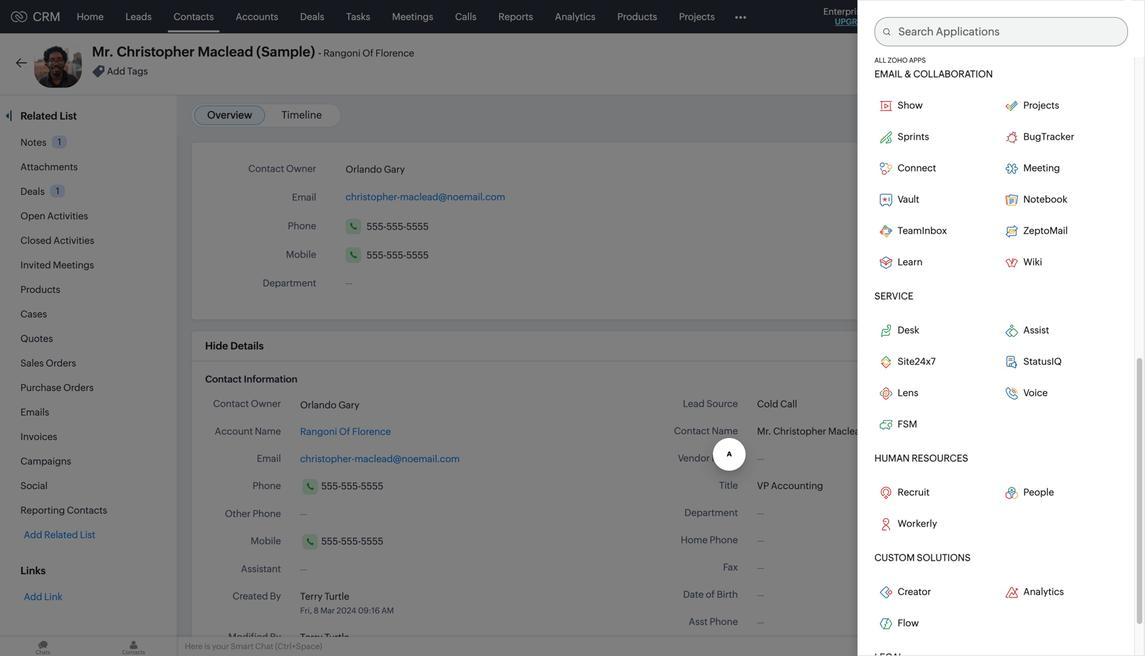 Task type: vqa. For each thing, say whether or not it's contained in the screenshot.


Task type: describe. For each thing, give the bounding box(es) containing it.
add related list
[[24, 530, 95, 541]]

reporting
[[20, 505, 65, 516]]

terry turtle
[[300, 632, 349, 643]]

1 horizontal spatial projects link
[[1000, 94, 1118, 118]]

reporting contacts
[[20, 505, 107, 516]]

of inside 'mr. christopher maclead (sample) - rangoni of florence'
[[362, 48, 374, 59]]

teaminbox
[[898, 225, 947, 236]]

0 vertical spatial orlando gary
[[346, 164, 405, 175]]

attachments link
[[20, 162, 78, 172]]

activities for closed activities
[[54, 235, 94, 246]]

overview link
[[207, 109, 252, 121]]

date
[[683, 589, 704, 600]]

maclead@noemail.com for the topmost christopher-maclead@noemail.com link
[[400, 192, 505, 202]]

christopher- for the topmost christopher-maclead@noemail.com link
[[346, 192, 400, 202]]

1 vertical spatial florence
[[352, 426, 391, 437]]

workerly link
[[875, 513, 992, 536]]

1 horizontal spatial products
[[617, 11, 657, 22]]

timeline link
[[281, 109, 322, 121]]

call
[[780, 399, 797, 410]]

source
[[707, 398, 738, 409]]

1 vertical spatial related
[[44, 530, 78, 541]]

workerly
[[898, 518, 937, 529]]

name for account name
[[255, 426, 281, 437]]

activities for open activities
[[47, 211, 88, 222]]

1 horizontal spatial orlando
[[346, 164, 382, 175]]

assist
[[1023, 325, 1049, 336]]

1 horizontal spatial contacts
[[174, 11, 214, 22]]

-
[[318, 47, 321, 59]]

writer link
[[875, 63, 992, 86]]

add for related list
[[24, 592, 42, 603]]

of
[[706, 589, 715, 600]]

mr. for mr. christopher maclead (sample)
[[757, 426, 771, 437]]

people link
[[1000, 482, 1118, 505]]

christopher for mr. christopher maclead (sample) - rangoni of florence
[[117, 44, 195, 60]]

collaboration
[[913, 69, 993, 80]]

emails link
[[20, 407, 49, 418]]

cases link
[[20, 309, 47, 320]]

upgrade
[[835, 17, 874, 26]]

cold
[[757, 399, 778, 410]]

09:16
[[358, 606, 380, 615]]

0 vertical spatial list
[[60, 110, 77, 122]]

all zoho apps email & collaboration
[[875, 56, 993, 80]]

here is your smart chat (ctrl+space)
[[185, 642, 322, 651]]

custom solutions
[[875, 553, 971, 563]]

am
[[381, 606, 394, 615]]

0 vertical spatial rangoni of florence link
[[323, 47, 414, 59]]

home phone
[[681, 535, 738, 546]]

0 horizontal spatial contacts
[[67, 505, 107, 516]]

recruit link
[[875, 482, 992, 505]]

0 vertical spatial gary
[[384, 164, 405, 175]]

terry turtle fri, 8 mar 2024 09:16 am
[[300, 591, 394, 615]]

resources
[[912, 453, 968, 464]]

email inside all zoho apps email & collaboration
[[875, 69, 902, 80]]

assist link
[[1000, 319, 1118, 343]]

0 vertical spatial christopher-maclead@noemail.com link
[[346, 187, 505, 202]]

created by
[[232, 591, 281, 602]]

date of birth
[[683, 589, 738, 600]]

trial
[[868, 6, 885, 17]]

christopher-maclead@noemail.com for bottommost christopher-maclead@noemail.com link
[[300, 454, 460, 464]]

crm
[[33, 10, 60, 24]]

assistant
[[241, 564, 281, 575]]

0 horizontal spatial gary
[[338, 400, 359, 411]]

1 horizontal spatial deals link
[[289, 0, 335, 33]]

learn
[[898, 257, 923, 268]]

owner for account name
[[251, 398, 281, 409]]

department for title
[[685, 507, 738, 518]]

reports
[[498, 11, 533, 22]]

terry for terry turtle fri, 8 mar 2024 09:16 am
[[300, 591, 323, 602]]

1 for notes
[[58, 137, 61, 147]]

home for home phone
[[681, 535, 708, 546]]

mr. for mr. christopher maclead (sample) - rangoni of florence
[[92, 44, 114, 60]]

0 horizontal spatial deals link
[[20, 186, 45, 197]]

chat
[[255, 642, 273, 651]]

recruit
[[898, 487, 930, 498]]

creator
[[898, 587, 931, 598]]

0 vertical spatial analytics
[[555, 11, 596, 22]]

reports link
[[488, 0, 544, 33]]

chats image
[[0, 637, 86, 656]]

mar
[[320, 606, 335, 615]]

created
[[232, 591, 268, 602]]

crm link
[[11, 10, 60, 24]]

fri,
[[300, 606, 312, 615]]

home link
[[66, 0, 115, 33]]

name for vendor name
[[712, 453, 738, 464]]

turtle for terry turtle fri, 8 mar 2024 09:16 am
[[325, 591, 349, 602]]

0 horizontal spatial meetings
[[53, 260, 94, 271]]

1 vertical spatial products link
[[20, 284, 60, 295]]

social
[[20, 481, 48, 491]]

asst phone
[[689, 617, 738, 627]]

1 horizontal spatial meetings
[[392, 11, 433, 22]]

vendor name
[[678, 453, 738, 464]]

lens
[[898, 388, 919, 398]]

human
[[875, 453, 910, 464]]

flow link
[[875, 613, 992, 636]]

0 vertical spatial projects
[[679, 11, 715, 22]]

open
[[20, 211, 45, 222]]

show link
[[875, 94, 992, 118]]

1 vertical spatial analytics
[[1023, 587, 1064, 598]]

accounting
[[771, 481, 823, 491]]

(sample) for mr. christopher maclead (sample) - rangoni of florence
[[256, 44, 315, 60]]

all
[[875, 56, 886, 64]]

contacts image
[[91, 637, 177, 656]]

lead source
[[683, 398, 738, 409]]

desk link
[[875, 319, 992, 343]]

christopher-maclead@noemail.com for the topmost christopher-maclead@noemail.com link
[[346, 192, 505, 202]]

turtle for terry turtle
[[325, 632, 349, 643]]

1 vertical spatial list
[[80, 530, 95, 541]]

is
[[204, 642, 210, 651]]

reporting contacts link
[[20, 505, 107, 516]]

campaigns link
[[20, 456, 71, 467]]

terry for terry turtle
[[300, 632, 323, 643]]

maclead for mr. christopher maclead (sample) - rangoni of florence
[[198, 44, 253, 60]]

Search Applications text field
[[890, 18, 1127, 46]]

notes link
[[20, 137, 46, 148]]

contacts link
[[163, 0, 225, 33]]

contact up account
[[213, 398, 249, 409]]

1 vertical spatial mobile
[[251, 536, 281, 547]]

account name
[[215, 426, 281, 437]]

maclead for mr. christopher maclead (sample)
[[828, 426, 866, 437]]

sales orders
[[20, 358, 76, 369]]



Task type: locate. For each thing, give the bounding box(es) containing it.
other
[[225, 508, 251, 519]]

christopher for mr. christopher maclead (sample)
[[773, 426, 826, 437]]

owner for email
[[286, 163, 316, 174]]

statusiq
[[1023, 356, 1062, 367]]

0 horizontal spatial products
[[20, 284, 60, 295]]

lead
[[683, 398, 705, 409]]

1 vertical spatial christopher
[[773, 426, 826, 437]]

(sample) for mr. christopher maclead (sample)
[[868, 426, 907, 437]]

0 vertical spatial add
[[107, 66, 125, 77]]

orders up purchase orders
[[46, 358, 76, 369]]

campaigns
[[20, 456, 71, 467]]

maclead down the accounts link
[[198, 44, 253, 60]]

0 vertical spatial mobile
[[286, 249, 316, 260]]

0 horizontal spatial analytics
[[555, 11, 596, 22]]

&
[[904, 69, 911, 80]]

accounts
[[236, 11, 278, 22]]

contact owner for account name
[[213, 398, 281, 409]]

1 by from the top
[[270, 591, 281, 602]]

0 vertical spatial products
[[617, 11, 657, 22]]

send email
[[969, 59, 1019, 70]]

1 vertical spatial deals link
[[20, 186, 45, 197]]

terry down "8"
[[300, 632, 323, 643]]

1 vertical spatial rangoni
[[300, 426, 337, 437]]

of
[[362, 48, 374, 59], [339, 426, 350, 437]]

zoho
[[888, 56, 908, 64]]

0 horizontal spatial owner
[[251, 398, 281, 409]]

accounts link
[[225, 0, 289, 33]]

1 vertical spatial contacts
[[67, 505, 107, 516]]

maclead
[[198, 44, 253, 60], [828, 426, 866, 437]]

by right modified
[[270, 632, 281, 643]]

add left 'link' in the left of the page
[[24, 592, 42, 603]]

link
[[44, 592, 63, 603]]

deals link up the -
[[289, 0, 335, 33]]

0 vertical spatial related
[[20, 110, 57, 122]]

5555
[[406, 221, 429, 232], [406, 250, 429, 261], [361, 481, 383, 492], [361, 536, 383, 547]]

people
[[1023, 487, 1054, 498]]

vendor
[[678, 453, 710, 464]]

0 vertical spatial rangoni
[[323, 48, 361, 59]]

0 vertical spatial maclead
[[198, 44, 253, 60]]

1 vertical spatial add
[[24, 530, 42, 541]]

cold call
[[757, 399, 797, 410]]

creator link
[[875, 581, 992, 604]]

2 terry from the top
[[300, 632, 323, 643]]

maclead@noemail.com for bottommost christopher-maclead@noemail.com link
[[355, 454, 460, 464]]

learn link
[[875, 251, 992, 274]]

1 vertical spatial christopher-
[[300, 454, 355, 464]]

2024
[[337, 606, 356, 615]]

purchase orders link
[[20, 382, 94, 393]]

leads
[[126, 11, 152, 22]]

1 vertical spatial products
[[20, 284, 60, 295]]

1 horizontal spatial maclead
[[828, 426, 866, 437]]

purchase
[[20, 382, 61, 393]]

2 turtle from the top
[[325, 632, 349, 643]]

enterprise-trial upgrade
[[823, 6, 885, 26]]

cases
[[20, 309, 47, 320]]

by for modified by
[[270, 632, 281, 643]]

related down reporting contacts link
[[44, 530, 78, 541]]

0 vertical spatial christopher-
[[346, 192, 400, 202]]

0 vertical spatial home
[[77, 11, 104, 22]]

add down reporting
[[24, 530, 42, 541]]

activities up the invited meetings link at the left
[[54, 235, 94, 246]]

by right created
[[270, 591, 281, 602]]

christopher down call
[[773, 426, 826, 437]]

1 vertical spatial projects
[[1023, 100, 1059, 111]]

1 horizontal spatial department
[[685, 507, 738, 518]]

turtle down mar in the left bottom of the page
[[325, 632, 349, 643]]

fax
[[723, 562, 738, 573]]

owner down information
[[251, 398, 281, 409]]

mr. up add tags
[[92, 44, 114, 60]]

site24x7 link
[[875, 351, 992, 374]]

1 terry from the top
[[300, 591, 323, 602]]

1 horizontal spatial christopher
[[773, 426, 826, 437]]

fsm
[[898, 419, 917, 430]]

0 vertical spatial maclead@noemail.com
[[400, 192, 505, 202]]

purchase orders
[[20, 382, 94, 393]]

service
[[875, 291, 913, 302]]

contacts up add related list
[[67, 505, 107, 516]]

0 vertical spatial activities
[[47, 211, 88, 222]]

0 vertical spatial florence
[[376, 48, 414, 59]]

1 vertical spatial owner
[[251, 398, 281, 409]]

1 horizontal spatial products link
[[606, 0, 668, 33]]

add tags
[[107, 66, 148, 77]]

0 vertical spatial products link
[[606, 0, 668, 33]]

0 horizontal spatial christopher
[[117, 44, 195, 60]]

orders for sales orders
[[46, 358, 76, 369]]

1 vertical spatial orlando
[[300, 400, 337, 411]]

mr. christopher maclead (sample) - rangoni of florence
[[92, 44, 414, 60]]

quotes link
[[20, 333, 53, 344]]

1 horizontal spatial mobile
[[286, 249, 316, 260]]

orders for purchase orders
[[63, 382, 94, 393]]

hide details
[[205, 340, 264, 352]]

phone for home phone
[[710, 535, 738, 546]]

rangoni of florence link
[[323, 47, 414, 59], [300, 425, 391, 439]]

vault
[[898, 194, 919, 205]]

activities
[[47, 211, 88, 222], [54, 235, 94, 246]]

0 vertical spatial orders
[[46, 358, 76, 369]]

1 horizontal spatial (sample)
[[868, 426, 907, 437]]

0 vertical spatial analytics link
[[544, 0, 606, 33]]

1 vertical spatial rangoni of florence link
[[300, 425, 391, 439]]

maclead left fsm
[[828, 426, 866, 437]]

contact owner down contact information
[[213, 398, 281, 409]]

1 horizontal spatial gary
[[384, 164, 405, 175]]

home right crm at the left of page
[[77, 11, 104, 22]]

0 vertical spatial deals link
[[289, 0, 335, 33]]

details
[[230, 340, 264, 352]]

invited
[[20, 260, 51, 271]]

sprints
[[898, 131, 929, 142]]

1 vertical spatial terry
[[300, 632, 323, 643]]

(sample) up human
[[868, 426, 907, 437]]

name for contact name
[[712, 426, 738, 437]]

home for home
[[77, 11, 104, 22]]

0 vertical spatial department
[[263, 278, 316, 289]]

1 up open activities link
[[56, 186, 59, 196]]

1
[[58, 137, 61, 147], [56, 186, 59, 196]]

related list
[[20, 110, 79, 122]]

1 vertical spatial meetings
[[53, 260, 94, 271]]

0 vertical spatial (sample)
[[256, 44, 315, 60]]

add for mr. christopher maclead (sample)
[[107, 66, 125, 77]]

deals
[[300, 11, 324, 22], [20, 186, 45, 197]]

0 vertical spatial contact owner
[[248, 163, 316, 174]]

invoices
[[20, 431, 57, 442]]

wiki
[[1023, 257, 1042, 268]]

(ctrl+space)
[[275, 642, 322, 651]]

email inside 'button'
[[994, 59, 1019, 70]]

here
[[185, 642, 203, 651]]

deals up the -
[[300, 11, 324, 22]]

1 vertical spatial maclead
[[828, 426, 866, 437]]

0 vertical spatial christopher-maclead@noemail.com
[[346, 192, 505, 202]]

christopher-maclead@noemail.com link
[[346, 187, 505, 202], [300, 452, 460, 466]]

1 vertical spatial christopher-maclead@noemail.com link
[[300, 452, 460, 466]]

1 turtle from the top
[[325, 591, 349, 602]]

christopher
[[117, 44, 195, 60], [773, 426, 826, 437]]

1 right notes
[[58, 137, 61, 147]]

florence inside 'mr. christopher maclead (sample) - rangoni of florence'
[[376, 48, 414, 59]]

0 horizontal spatial maclead
[[198, 44, 253, 60]]

mr.
[[92, 44, 114, 60], [757, 426, 771, 437]]

0 vertical spatial turtle
[[325, 591, 349, 602]]

0 horizontal spatial deals
[[20, 186, 45, 197]]

wiki link
[[1000, 251, 1118, 274]]

1 vertical spatial by
[[270, 632, 281, 643]]

links
[[20, 565, 46, 577]]

0 horizontal spatial orlando
[[300, 400, 337, 411]]

deals up the "open"
[[20, 186, 45, 197]]

1 horizontal spatial owner
[[286, 163, 316, 174]]

tasks
[[346, 11, 370, 22]]

rangoni
[[323, 48, 361, 59], [300, 426, 337, 437]]

contact owner down timeline
[[248, 163, 316, 174]]

0 vertical spatial by
[[270, 591, 281, 602]]

rangoni inside 'mr. christopher maclead (sample) - rangoni of florence'
[[323, 48, 361, 59]]

1 for deals
[[56, 186, 59, 196]]

meetings left calls link
[[392, 11, 433, 22]]

(sample) left the -
[[256, 44, 315, 60]]

calls link
[[444, 0, 488, 33]]

timeline
[[281, 109, 322, 121]]

meetings link
[[381, 0, 444, 33]]

lens link
[[875, 382, 992, 405]]

invoices link
[[20, 431, 57, 442]]

enterprise-
[[823, 6, 868, 17]]

related up notes link
[[20, 110, 57, 122]]

smart
[[231, 642, 254, 651]]

0 horizontal spatial home
[[77, 11, 104, 22]]

by for created by
[[270, 591, 281, 602]]

connect link
[[875, 157, 992, 180]]

0 horizontal spatial mobile
[[251, 536, 281, 547]]

0 vertical spatial contacts
[[174, 11, 214, 22]]

1 vertical spatial deals
[[20, 186, 45, 197]]

0 horizontal spatial projects
[[679, 11, 715, 22]]

activities up closed activities link
[[47, 211, 88, 222]]

1 vertical spatial activities
[[54, 235, 94, 246]]

1 horizontal spatial list
[[80, 530, 95, 541]]

1 horizontal spatial deals
[[300, 11, 324, 22]]

notes
[[20, 137, 46, 148]]

send
[[969, 59, 992, 70]]

1 horizontal spatial analytics
[[1023, 587, 1064, 598]]

0 vertical spatial mr.
[[92, 44, 114, 60]]

list down reporting contacts link
[[80, 530, 95, 541]]

0 horizontal spatial list
[[60, 110, 77, 122]]

desk
[[898, 325, 919, 336]]

1 horizontal spatial home
[[681, 535, 708, 546]]

teaminbox link
[[875, 220, 992, 243]]

zeptomail
[[1023, 225, 1068, 236]]

meetings down closed activities
[[53, 260, 94, 271]]

turtle up mar in the left bottom of the page
[[325, 591, 349, 602]]

0 horizontal spatial analytics link
[[544, 0, 606, 33]]

1 vertical spatial analytics link
[[1000, 581, 1118, 604]]

turtle inside terry turtle fri, 8 mar 2024 09:16 am
[[325, 591, 349, 602]]

phone for other phone
[[253, 508, 281, 519]]

1 vertical spatial of
[[339, 426, 350, 437]]

1 vertical spatial (sample)
[[868, 426, 907, 437]]

2 by from the top
[[270, 632, 281, 643]]

list
[[60, 110, 77, 122], [80, 530, 95, 541]]

open activities
[[20, 211, 88, 222]]

name right account
[[255, 426, 281, 437]]

vp
[[757, 481, 769, 491]]

1 vertical spatial orlando gary
[[300, 400, 359, 411]]

1 vertical spatial christopher-maclead@noemail.com
[[300, 454, 460, 464]]

1 vertical spatial gary
[[338, 400, 359, 411]]

title
[[719, 480, 738, 491]]

orders right purchase
[[63, 382, 94, 393]]

terry inside terry turtle fri, 8 mar 2024 09:16 am
[[300, 591, 323, 602]]

overview
[[207, 109, 252, 121]]

0 vertical spatial projects link
[[668, 0, 726, 33]]

contact down timeline
[[248, 163, 284, 174]]

2 vertical spatial add
[[24, 592, 42, 603]]

1 vertical spatial maclead@noemail.com
[[355, 454, 460, 464]]

emails
[[20, 407, 49, 418]]

social link
[[20, 481, 48, 491]]

hide
[[205, 340, 228, 352]]

christopher- for bottommost christopher-maclead@noemail.com link
[[300, 454, 355, 464]]

phone for asst phone
[[710, 617, 738, 627]]

add left tags at the left top
[[107, 66, 125, 77]]

1 vertical spatial home
[[681, 535, 708, 546]]

apps
[[909, 56, 926, 64]]

0 vertical spatial meetings
[[392, 11, 433, 22]]

0 horizontal spatial projects link
[[668, 0, 726, 33]]

1 vertical spatial 1
[[56, 186, 59, 196]]

department for mobile
[[263, 278, 316, 289]]

0 vertical spatial deals
[[300, 11, 324, 22]]

owner down timeline
[[286, 163, 316, 174]]

deals link
[[289, 0, 335, 33], [20, 186, 45, 197]]

statusiq link
[[1000, 351, 1118, 374]]

1 vertical spatial orders
[[63, 382, 94, 393]]

0 horizontal spatial (sample)
[[256, 44, 315, 60]]

leads link
[[115, 0, 163, 33]]

closed activities
[[20, 235, 94, 246]]

terry up "8"
[[300, 591, 323, 602]]

1 horizontal spatial analytics link
[[1000, 581, 1118, 604]]

closed
[[20, 235, 52, 246]]

list up attachments link
[[60, 110, 77, 122]]

mr. down cold
[[757, 426, 771, 437]]

contacts right leads link
[[174, 11, 214, 22]]

name down source
[[712, 426, 738, 437]]

555-555-5555
[[367, 221, 429, 232], [367, 250, 429, 261], [321, 481, 383, 492], [321, 536, 383, 547]]

sales
[[20, 358, 44, 369]]

christopher up tags at the left top
[[117, 44, 195, 60]]

1 vertical spatial mr.
[[757, 426, 771, 437]]

closed activities link
[[20, 235, 94, 246]]

contact owner for email
[[248, 163, 316, 174]]

writer
[[898, 69, 925, 79]]

home up date
[[681, 535, 708, 546]]

555-
[[367, 221, 386, 232], [386, 221, 406, 232], [367, 250, 386, 261], [386, 250, 406, 261], [321, 481, 341, 492], [341, 481, 361, 492], [321, 536, 341, 547], [341, 536, 361, 547]]

phone
[[288, 221, 316, 231], [253, 480, 281, 491], [253, 508, 281, 519], [710, 535, 738, 546], [710, 617, 738, 627]]

name up title
[[712, 453, 738, 464]]

logo image
[[11, 11, 27, 22]]

contact down the hide
[[205, 374, 242, 385]]

contact down lead
[[674, 426, 710, 437]]

mobile
[[286, 249, 316, 260], [251, 536, 281, 547]]

deals link up the "open"
[[20, 186, 45, 197]]

home inside home link
[[77, 11, 104, 22]]



